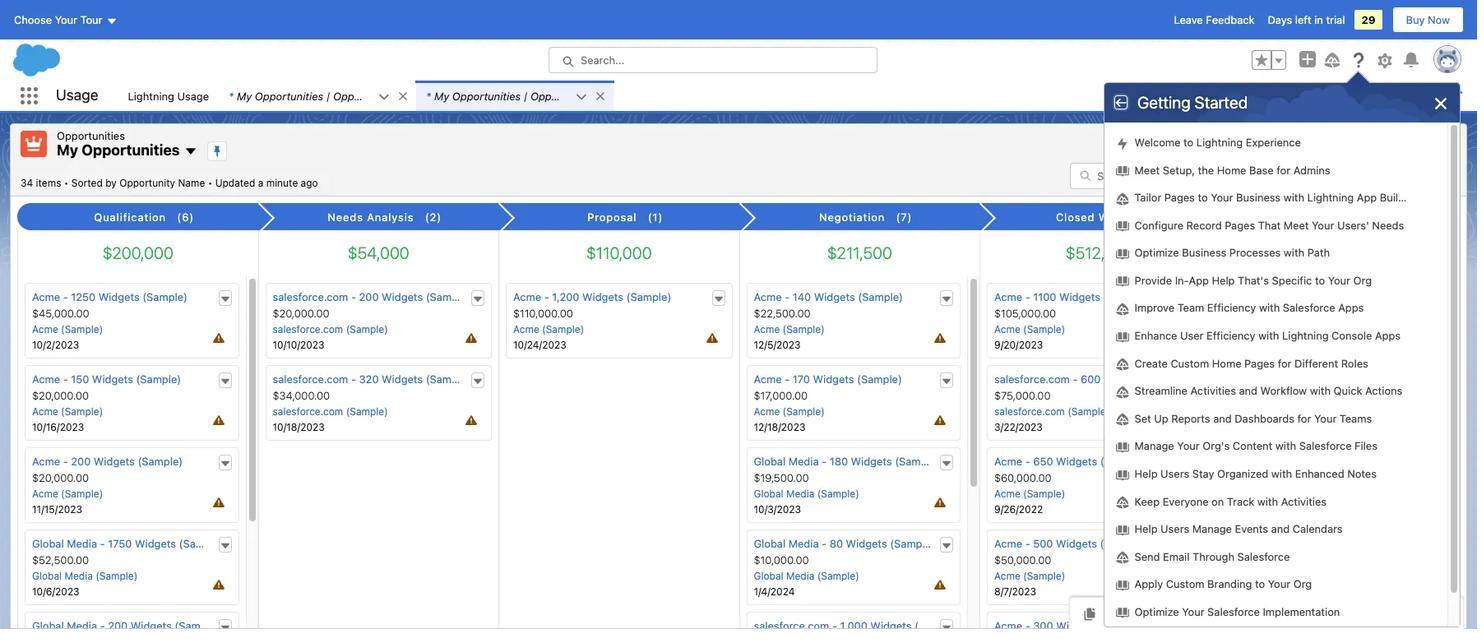 Task type: vqa. For each thing, say whether or not it's contained in the screenshot.
Quotes link
no



Task type: locate. For each thing, give the bounding box(es) containing it.
apply custom branding to your org link
[[1105, 571, 1448, 599]]

updated
[[215, 176, 255, 189]]

1 vertical spatial help
[[1135, 467, 1158, 480]]

200 up $20,000.00 acme (sample) 11/15/2023
[[71, 455, 91, 468]]

salesforce.com (sample) link for $512,000
[[994, 406, 1110, 418]]

0 horizontal spatial app
[[1189, 274, 1209, 287]]

acme inside $110,000.00 acme (sample) 10/24/2023
[[513, 323, 539, 336]]

send
[[1135, 550, 1160, 563]]

1 horizontal spatial *
[[426, 89, 431, 102]]

manage down the up
[[1135, 440, 1174, 453]]

0 horizontal spatial * my opportunities | opportunities
[[229, 89, 402, 102]]

$20,000.00 inside $20,000.00 acme (sample) 11/15/2023
[[32, 471, 89, 485]]

salesforce.com (sample) link up 10/10/2023
[[273, 323, 388, 336]]

- left '500'
[[1025, 537, 1030, 550]]

- for acme - 1250 widgets (sample)
[[63, 290, 68, 304]]

$20,000.00 inside $20,000.00 acme (sample) 10/16/2023
[[32, 389, 89, 402]]

for down workflow
[[1298, 412, 1311, 425]]

(sample)
[[143, 290, 188, 304], [426, 290, 471, 304], [626, 290, 671, 304], [858, 290, 903, 304], [1104, 290, 1149, 304], [61, 323, 103, 336], [346, 323, 388, 336], [542, 323, 584, 336], [783, 323, 825, 336], [1023, 323, 1065, 336], [136, 373, 181, 386], [426, 373, 471, 386], [857, 373, 902, 386], [1148, 373, 1193, 386], [61, 406, 103, 418], [346, 406, 388, 418], [783, 406, 825, 418], [1068, 406, 1110, 418], [138, 455, 183, 468], [895, 455, 940, 468], [1100, 455, 1145, 468], [61, 488, 103, 500], [817, 488, 859, 500], [1023, 488, 1065, 500], [179, 537, 224, 550], [890, 537, 935, 550], [1100, 537, 1145, 550], [96, 570, 138, 582], [817, 570, 859, 582], [1023, 570, 1065, 582]]

1 vertical spatial activities
[[1281, 495, 1327, 508]]

2 optimize from the top
[[1135, 605, 1179, 618]]

set up reports and dashboards for your teams
[[1135, 412, 1372, 425]]

acme (sample) link down $17,000.00
[[754, 406, 825, 418]]

acme down 10/16/2023
[[32, 455, 60, 468]]

setup,
[[1163, 163, 1195, 177]]

choose your tour
[[14, 13, 102, 26]]

home
[[1217, 163, 1247, 177], [1212, 357, 1242, 370]]

- for acme - 650 widgets (sample) $60,000.00 acme (sample) 9/26/2022
[[1025, 455, 1030, 468]]

acme - 140 widgets (sample) link
[[754, 290, 903, 304]]

leave feedback
[[1174, 13, 1255, 26]]

left
[[1295, 13, 1312, 26]]

1 vertical spatial users
[[1161, 522, 1190, 536]]

1 horizontal spatial console
[[1332, 329, 1372, 342]]

media inside $52,500.00 global media (sample) 10/6/2023
[[65, 570, 93, 582]]

0 vertical spatial different
[[1295, 357, 1338, 370]]

0 vertical spatial app
[[1357, 191, 1377, 204]]

salesforce.com down $34,000.00
[[273, 406, 343, 418]]

help users stay organized with enhanced notes
[[1135, 467, 1377, 480]]

(sample) inside $17,000.00 acme (sample) 12/18/2023
[[783, 406, 825, 418]]

(sample) inside $20,000.00 acme (sample) 11/15/2023
[[61, 488, 103, 500]]

salesforce up enhanced
[[1299, 440, 1352, 453]]

text default image inside 'apply custom branding to your org' link
[[1116, 579, 1129, 592]]

0 vertical spatial apps
[[1338, 301, 1364, 315]]

0 horizontal spatial *
[[229, 89, 234, 102]]

with left quick
[[1310, 384, 1331, 397]]

1 horizontal spatial different
[[1295, 357, 1338, 370]]

media up $19,500.00 on the right of page
[[789, 455, 819, 468]]

widgets right 150
[[92, 373, 133, 386]]

1 horizontal spatial activities
[[1281, 495, 1327, 508]]

widgets for acme - 500 widgets (sample) $50,000.00 acme (sample) 8/7/2023
[[1056, 537, 1097, 550]]

1 vertical spatial business
[[1182, 246, 1227, 259]]

- for acme - 140 widgets (sample)
[[785, 290, 790, 304]]

custom for apply
[[1166, 578, 1205, 591]]

manage
[[1135, 440, 1174, 453], [1193, 522, 1232, 536]]

2 vertical spatial pages
[[1245, 357, 1275, 370]]

- left 80
[[822, 537, 827, 550]]

0 vertical spatial list
[[118, 81, 1477, 111]]

• right items
[[64, 176, 69, 189]]

0 vertical spatial users
[[1161, 467, 1190, 480]]

0 horizontal spatial my
[[57, 141, 78, 159]]

your down meet setup, the home base for admins
[[1211, 191, 1233, 204]]

media down $19,500.00 on the right of page
[[786, 488, 815, 500]]

$45,000.00 acme (sample) 10/2/2023
[[32, 307, 103, 351]]

create custom home pages for different roles link
[[1105, 350, 1448, 378]]

help users stay organized with enhanced notes link
[[1105, 461, 1448, 488]]

acme up $50,000.00
[[994, 537, 1023, 550]]

provide in-app help that's specific to your org link
[[1105, 267, 1448, 295]]

lightning usage
[[128, 89, 209, 102]]

(sample) inside $19,500.00 global media (sample) 10/3/2023
[[817, 488, 859, 500]]

home down enhance user efficiency with lightning console apps
[[1212, 357, 1242, 370]]

global media (sample) link for $211,500
[[754, 570, 859, 582]]

$20,000.00 for salesforce.com - 200 widgets (sample)
[[273, 307, 330, 320]]

None search field
[[1070, 162, 1268, 189]]

$20,000.00 for acme - 150 widgets (sample)
[[32, 389, 89, 402]]

acme - 200 widgets (sample)
[[32, 455, 183, 468]]

1 horizontal spatial * my opportunities | opportunities
[[426, 89, 599, 102]]

text default image inside configure record pages that meet your users' needs link
[[1116, 220, 1129, 233]]

1 horizontal spatial manage
[[1193, 522, 1232, 536]]

widgets for acme - 1100 widgets (sample)
[[1059, 290, 1101, 304]]

media down $52,500.00
[[65, 570, 93, 582]]

pages down enhance user efficiency with lightning console apps
[[1245, 357, 1275, 370]]

1 vertical spatial app
[[1189, 274, 1209, 287]]

1 horizontal spatial app
[[1357, 191, 1377, 204]]

widgets inside acme - 650 widgets (sample) $60,000.00 acme (sample) 9/26/2022
[[1056, 455, 1097, 468]]

notes
[[1347, 467, 1377, 480]]

salesforce.com
[[273, 290, 348, 304], [273, 323, 343, 336], [273, 373, 348, 386], [994, 373, 1070, 386], [273, 406, 343, 418], [994, 406, 1065, 418]]

lightning up meet setup, the home base for admins
[[1197, 136, 1243, 149]]

- inside acme - 500 widgets (sample) $50,000.00 acme (sample) 8/7/2023
[[1025, 537, 1030, 550]]

- up $105,000.00
[[1025, 290, 1030, 304]]

getting started dialog
[[1105, 83, 1460, 629]]

usage inside "lightning usage" link
[[177, 89, 209, 102]]

1 horizontal spatial my
[[237, 89, 252, 102]]

app inside tailor pages to your business with lightning app builder link
[[1357, 191, 1377, 204]]

salesforce down the branding
[[1208, 605, 1260, 618]]

widgets for acme - 170 widgets (sample)
[[813, 373, 854, 386]]

0 vertical spatial activities
[[1191, 384, 1236, 397]]

widgets right 1,200
[[582, 290, 624, 304]]

1750
[[108, 537, 132, 550]]

(sample) inside $110,000.00 acme (sample) 10/24/2023
[[542, 323, 584, 336]]

0 horizontal spatial 200
[[71, 455, 91, 468]]

minute
[[266, 176, 298, 189]]

1 vertical spatial custom
[[1166, 578, 1205, 591]]

* my opportunities | opportunities
[[229, 89, 402, 102], [426, 89, 599, 102]]

salesforce.com - 200 widgets (sample) link
[[273, 290, 471, 304]]

1 efficiency from the top
[[1207, 301, 1256, 315]]

your
[[55, 13, 77, 26], [1211, 191, 1233, 204], [1312, 219, 1334, 232], [1328, 274, 1351, 287], [1314, 412, 1337, 425], [1177, 440, 1200, 453], [1268, 578, 1291, 591], [1182, 605, 1205, 618]]

widgets right '500'
[[1056, 537, 1097, 550]]

140
[[793, 290, 811, 304]]

and
[[1239, 384, 1258, 397], [1213, 412, 1232, 425], [1271, 522, 1290, 536]]

my opportunities status
[[21, 176, 215, 189]]

acme inside $45,000.00 acme (sample) 10/2/2023
[[32, 323, 58, 336]]

- for acme - 500 widgets (sample) $50,000.00 acme (sample) 8/7/2023
[[1025, 537, 1030, 550]]

salesforce down specific
[[1283, 301, 1336, 315]]

$20,000.00 up the 11/15/2023
[[32, 471, 89, 485]]

users up email
[[1161, 522, 1190, 536]]

0 horizontal spatial |
[[326, 89, 330, 102]]

global up '10/6/2023'
[[32, 570, 62, 582]]

create custom home pages for different roles
[[1135, 357, 1369, 370]]

0 horizontal spatial •
[[64, 176, 69, 189]]

for for base
[[1277, 163, 1291, 177]]

closed won
[[1056, 211, 1123, 224]]

meet setup, the home base for admins link
[[1105, 157, 1448, 184]]

optimize for optimize business processes with path
[[1135, 246, 1179, 259]]

and up org's
[[1213, 412, 1232, 425]]

$20,000.00 up 10/10/2023
[[273, 307, 330, 320]]

(6)
[[177, 211, 194, 224]]

- up $110,000.00
[[544, 290, 549, 304]]

0 horizontal spatial org
[[1294, 578, 1312, 591]]

media
[[789, 455, 819, 468], [786, 488, 815, 500], [67, 537, 97, 550], [789, 537, 819, 550], [65, 570, 93, 582], [786, 570, 815, 582]]

2 • from the left
[[208, 176, 212, 189]]

meet
[[1135, 163, 1160, 177], [1284, 219, 1309, 232]]

send email through salesforce link
[[1105, 543, 1448, 571]]

- for salesforce.com - 200 widgets (sample)
[[351, 290, 356, 304]]

list view controls image
[[1271, 162, 1307, 189]]

1 vertical spatial org
[[1294, 578, 1312, 591]]

text default image inside "manage your org's content with salesforce files" link
[[1116, 441, 1129, 454]]

(sample) inside $10,000.00 global media (sample) 1/4/2024
[[817, 570, 859, 582]]

1 optimize from the top
[[1135, 246, 1179, 259]]

acme (sample) link for 150
[[32, 406, 103, 418]]

optimize down apply
[[1135, 605, 1179, 618]]

salesforce.com up 10/10/2023
[[273, 323, 343, 336]]

optimize business processes with path link
[[1105, 240, 1448, 267]]

text default image inside welcome to lightning experience link
[[1116, 137, 1129, 150]]

1 vertical spatial different
[[1223, 608, 1267, 621]]

media up $52,500.00
[[67, 537, 97, 550]]

global media - 80 widgets (sample)
[[754, 537, 935, 550]]

keep
[[1135, 495, 1160, 508]]

2 vertical spatial apps
[[1195, 608, 1220, 621]]

$34,000.00
[[273, 389, 330, 402]]

$20,000.00 inside $20,000.00 salesforce.com (sample) 10/10/2023
[[273, 307, 330, 320]]

0 horizontal spatial activities
[[1191, 384, 1236, 397]]

0 horizontal spatial business
[[1182, 246, 1227, 259]]

set
[[1135, 412, 1151, 425]]

pages down search my opportunities list view. search field
[[1165, 191, 1195, 204]]

- for acme - 1100 widgets (sample)
[[1025, 290, 1030, 304]]

1 horizontal spatial needs
[[1372, 219, 1404, 232]]

1 vertical spatial efficiency
[[1207, 329, 1256, 342]]

0 vertical spatial optimize
[[1135, 246, 1179, 259]]

text default image inside help users manage events and calendars link
[[1116, 524, 1129, 537]]

widgets for acme - 200 widgets (sample)
[[94, 455, 135, 468]]

your down send email through salesforce link
[[1268, 578, 1291, 591]]

$105,000.00 acme (sample) 9/20/2023
[[994, 307, 1065, 351]]

text default image inside the help users stay organized with enhanced notes link
[[1116, 468, 1129, 482]]

2 horizontal spatial and
[[1271, 522, 1290, 536]]

global media (sample) link down $19,500.00 on the right of page
[[754, 488, 859, 500]]

- for acme - 1,200 widgets (sample)
[[544, 290, 549, 304]]

custom
[[1171, 357, 1209, 370], [1166, 578, 1205, 591]]

1 | from the left
[[326, 89, 330, 102]]

1 users from the top
[[1161, 467, 1190, 480]]

text default image inside send email through salesforce link
[[1116, 551, 1129, 564]]

list for usage
[[118, 81, 1477, 111]]

2 horizontal spatial my
[[434, 89, 449, 102]]

acme (sample) link for 200
[[32, 488, 103, 500]]

- up $20,000.00 salesforce.com (sample) 10/10/2023
[[351, 290, 356, 304]]

manage your org's content with salesforce files
[[1135, 440, 1378, 453]]

acme up 10/2/2023
[[32, 323, 58, 336]]

acme up $110,000.00
[[513, 290, 541, 304]]

- up the $45,000.00 at the left of the page
[[63, 290, 68, 304]]

with up enhance user efficiency with lightning console apps
[[1259, 301, 1280, 315]]

1 horizontal spatial usage
[[177, 89, 209, 102]]

$110,000
[[586, 244, 652, 262]]

media down $10,000.00
[[786, 570, 815, 582]]

salesforce.com inside the $34,000.00 salesforce.com (sample) 10/18/2023
[[273, 406, 343, 418]]

0 horizontal spatial needs
[[328, 211, 363, 224]]

1 vertical spatial $20,000.00
[[32, 389, 89, 402]]

2 vertical spatial for
[[1298, 412, 1311, 425]]

your down path
[[1328, 274, 1351, 287]]

- left 320
[[351, 373, 356, 386]]

1 vertical spatial console
[[1151, 608, 1192, 621]]

closed
[[1056, 211, 1095, 224]]

meet up the tailor
[[1135, 163, 1160, 177]]

ago
[[301, 176, 318, 189]]

2 list item from the left
[[416, 81, 614, 111]]

salesforce.com (sample) link down $75,000.00
[[994, 406, 1110, 418]]

0 vertical spatial custom
[[1171, 357, 1209, 370]]

global media (sample) link
[[754, 488, 859, 500], [32, 570, 138, 582], [754, 570, 859, 582]]

with left path
[[1284, 246, 1305, 259]]

efficiency inside improve team efficiency with salesforce apps link
[[1207, 301, 1256, 315]]

(sample) inside $20,000.00 acme (sample) 10/16/2023
[[61, 406, 103, 418]]

1 horizontal spatial •
[[208, 176, 212, 189]]

widgets right 1100
[[1059, 290, 1101, 304]]

help for stay
[[1135, 467, 1158, 480]]

org down users'
[[1354, 274, 1372, 287]]

1 * my opportunities | opportunities from the left
[[229, 89, 402, 102]]

- left the 600
[[1073, 373, 1078, 386]]

getting started
[[1138, 93, 1248, 112]]

configure
[[1135, 219, 1184, 232]]

acme - 1100 widgets (sample) link
[[994, 290, 1149, 304]]

text default image inside "enhance user efficiency with lightning console apps" link
[[1116, 330, 1129, 344]]

0 vertical spatial manage
[[1135, 440, 1174, 453]]

improve team efficiency with salesforce apps
[[1135, 301, 1364, 315]]

acme (sample) link for 1250
[[32, 323, 103, 336]]

acme inside $22,500.00 acme (sample) 12/5/2023
[[754, 323, 780, 336]]

acme - 140 widgets (sample)
[[754, 290, 903, 304]]

Search My Opportunities list view. search field
[[1070, 162, 1268, 189]]

(sample) inside $20,000.00 salesforce.com (sample) 10/10/2023
[[346, 323, 388, 336]]

acme (sample) link down $110,000.00
[[513, 323, 584, 336]]

0 vertical spatial for
[[1277, 163, 1291, 177]]

help
[[1212, 274, 1235, 287], [1135, 467, 1158, 480], [1135, 522, 1158, 536]]

group
[[1252, 50, 1286, 70]]

inverse image
[[1433, 95, 1449, 112]]

acme (sample) link for 1100
[[994, 323, 1065, 336]]

for right base
[[1277, 163, 1291, 177]]

create
[[1135, 357, 1168, 370]]

needs left analysis
[[328, 211, 363, 224]]

1 vertical spatial list
[[1105, 123, 1448, 629]]

users
[[1161, 467, 1190, 480], [1161, 522, 1190, 536]]

1 vertical spatial home
[[1212, 357, 1242, 370]]

lightning down improve team efficiency with salesforce apps link
[[1282, 329, 1329, 342]]

$50,000.00
[[994, 554, 1051, 567]]

email
[[1163, 550, 1190, 563]]

different left roles at the right bottom of page
[[1295, 357, 1338, 370]]

acme (sample) link up 10/16/2023
[[32, 406, 103, 418]]

text default image inside keep everyone on track with activities link
[[1116, 496, 1129, 509]]

text default image
[[185, 145, 198, 158], [1116, 165, 1129, 178], [1116, 220, 1129, 233], [1116, 275, 1129, 288], [219, 294, 231, 305], [713, 294, 724, 305], [941, 294, 953, 305], [1181, 294, 1192, 305], [472, 376, 484, 387], [1116, 386, 1129, 399], [1116, 413, 1129, 426], [1116, 441, 1129, 454], [219, 458, 231, 470], [941, 458, 953, 470], [1116, 468, 1129, 482], [1116, 496, 1129, 509], [1116, 524, 1129, 537], [219, 540, 231, 552], [1116, 551, 1129, 564], [1116, 579, 1129, 592], [941, 623, 953, 629]]

acme - 1,200 widgets (sample) link
[[513, 290, 671, 304]]

1 vertical spatial optimize
[[1135, 605, 1179, 618]]

widgets for acme - 1250 widgets (sample)
[[98, 290, 140, 304]]

180
[[830, 455, 848, 468]]

for for dashboards
[[1298, 412, 1311, 425]]

streamline
[[1135, 384, 1188, 397]]

optimize down the configure at the right top of page
[[1135, 246, 1179, 259]]

acme - 150 widgets (sample) link
[[32, 373, 181, 386]]

base
[[1250, 163, 1274, 177]]

1 vertical spatial meet
[[1284, 219, 1309, 232]]

media inside $19,500.00 global media (sample) 10/3/2023
[[786, 488, 815, 500]]

list containing lightning usage
[[118, 81, 1477, 111]]

1 horizontal spatial |
[[524, 89, 528, 102]]

2 horizontal spatial apps
[[1375, 329, 1401, 342]]

and down keep everyone on track with activities link
[[1271, 522, 1290, 536]]

acme up "12/5/2023"
[[754, 323, 780, 336]]

apps up actions
[[1375, 329, 1401, 342]]

0 vertical spatial efficiency
[[1207, 301, 1256, 315]]

list inside "getting started" dialog
[[1105, 123, 1448, 629]]

negotiation
[[819, 211, 885, 224]]

(sample) inside $105,000.00 acme (sample) 9/20/2023
[[1023, 323, 1065, 336]]

0 horizontal spatial different
[[1223, 608, 1267, 621]]

- left 140
[[785, 290, 790, 304]]

1 horizontal spatial meet
[[1284, 219, 1309, 232]]

0 vertical spatial org
[[1354, 274, 1372, 287]]

text default image inside "streamline activities and workflow with quick actions" link
[[1116, 386, 1129, 399]]

track
[[1227, 495, 1255, 508]]

0 horizontal spatial usage
[[56, 87, 98, 104]]

widgets right 140
[[814, 290, 855, 304]]

widgets inside acme - 500 widgets (sample) $50,000.00 acme (sample) 8/7/2023
[[1056, 537, 1097, 550]]

help down optimize business processes with path
[[1212, 274, 1235, 287]]

- up $20,000.00 acme (sample) 11/15/2023
[[63, 455, 68, 468]]

2 vertical spatial help
[[1135, 522, 1158, 536]]

1 vertical spatial 200
[[71, 455, 91, 468]]

global inside $52,500.00 global media (sample) 10/6/2023
[[32, 570, 62, 582]]

record
[[1187, 219, 1222, 232]]

list
[[118, 81, 1477, 111], [1105, 123, 1448, 629]]

0 vertical spatial meet
[[1135, 163, 1160, 177]]

global inside $10,000.00 global media (sample) 1/4/2024
[[754, 570, 784, 582]]

by
[[105, 176, 117, 189]]

users left stay
[[1161, 467, 1190, 480]]

search... button
[[549, 47, 878, 73]]

needs inside list
[[1372, 219, 1404, 232]]

users'
[[1337, 219, 1369, 232]]

content
[[1233, 440, 1273, 453]]

search...
[[581, 53, 625, 67]]

2 * my opportunities | opportunities from the left
[[426, 89, 599, 102]]

app up team
[[1189, 274, 1209, 287]]

console right are
[[1151, 608, 1192, 621]]

(sample) inside $52,500.00 global media (sample) 10/6/2023
[[96, 570, 138, 582]]

0 vertical spatial $20,000.00
[[273, 307, 330, 320]]

- left 170
[[785, 373, 790, 386]]

- inside acme - 650 widgets (sample) $60,000.00 acme (sample) 9/26/2022
[[1025, 455, 1030, 468]]

$20,000.00 for acme - 200 widgets (sample)
[[32, 471, 89, 485]]

acme inside $20,000.00 acme (sample) 11/15/2023
[[32, 488, 58, 500]]

efficiency inside "enhance user efficiency with lightning console apps" link
[[1207, 329, 1256, 342]]

text default image
[[397, 90, 409, 102], [595, 90, 606, 102], [378, 91, 390, 103], [576, 91, 587, 103], [1116, 137, 1129, 150], [1116, 192, 1129, 205], [1116, 247, 1129, 261], [472, 294, 484, 305], [1116, 303, 1129, 316], [1116, 330, 1129, 344], [1116, 358, 1129, 371], [219, 376, 231, 387], [941, 376, 953, 387], [941, 540, 953, 552], [1116, 607, 1129, 620], [219, 623, 231, 629], [1181, 623, 1192, 629]]

1 vertical spatial pages
[[1225, 219, 1255, 232]]

2 vertical spatial $20,000.00
[[32, 471, 89, 485]]

0 horizontal spatial and
[[1213, 412, 1232, 425]]

your down apply custom branding to your org
[[1182, 605, 1205, 618]]

acme (sample) link down the $45,000.00 at the left of the page
[[32, 323, 103, 336]]

org
[[1354, 274, 1372, 287], [1294, 578, 1312, 591]]

1 horizontal spatial apps
[[1338, 301, 1364, 315]]

2 efficiency from the top
[[1207, 329, 1256, 342]]

1 horizontal spatial 200
[[359, 290, 379, 304]]

0 vertical spatial 200
[[359, 290, 379, 304]]

global up $19,500.00 on the right of page
[[754, 455, 786, 468]]

activities up reports
[[1191, 384, 1236, 397]]

acme inside $20,000.00 acme (sample) 10/16/2023
[[32, 406, 58, 418]]

$110,000.00
[[513, 307, 573, 320]]

0 vertical spatial business
[[1236, 191, 1281, 204]]

0 vertical spatial console
[[1332, 329, 1372, 342]]

- for acme - 150 widgets (sample)
[[63, 373, 68, 386]]

efficiency down 'improve team efficiency with salesforce apps'
[[1207, 329, 1256, 342]]

optimize inside "link"
[[1135, 246, 1179, 259]]

efficiency down the provide in-app help that's specific to your org
[[1207, 301, 1256, 315]]

1 horizontal spatial and
[[1239, 384, 1258, 397]]

needs down builder
[[1372, 219, 1404, 232]]

acme (sample) link for 1,200
[[513, 323, 584, 336]]

(sample) inside $22,500.00 acme (sample) 12/5/2023
[[783, 323, 825, 336]]

choose
[[14, 13, 52, 26]]

enhance user efficiency with lightning console apps link
[[1105, 322, 1448, 350]]

acme (sample) link down $22,500.00
[[754, 323, 825, 336]]

different down the branding
[[1223, 608, 1267, 621]]

acme up 12/18/2023
[[754, 406, 780, 418]]

text default image inside optimize your salesforce implementation link
[[1116, 607, 1129, 620]]

app
[[1357, 191, 1377, 204], [1189, 274, 1209, 287]]

users for manage
[[1161, 522, 1190, 536]]

1 vertical spatial apps
[[1375, 329, 1401, 342]]

2 users from the top
[[1161, 522, 1190, 536]]

200 for acme
[[71, 455, 91, 468]]

list item
[[219, 81, 416, 111], [416, 81, 614, 111]]

list containing welcome to lightning experience
[[1105, 123, 1448, 629]]

1250
[[71, 290, 96, 304]]

different
[[1295, 357, 1338, 370], [1223, 608, 1267, 621]]

$20,000.00 down 150
[[32, 389, 89, 402]]

1 • from the left
[[64, 176, 69, 189]]

lightning usage link
[[118, 81, 219, 111]]

custom down email
[[1166, 578, 1205, 591]]

apps down apply custom branding to your org
[[1195, 608, 1220, 621]]

global media (sample) link down $52,500.00
[[32, 570, 138, 582]]

widgets right 1750
[[135, 537, 176, 550]]

business down base
[[1236, 191, 1281, 204]]



Task type: describe. For each thing, give the bounding box(es) containing it.
global media (sample) link for $200,000
[[32, 570, 138, 582]]

needs inside my opportunities|opportunities|list view element
[[328, 211, 363, 224]]

1 list item from the left
[[219, 81, 416, 111]]

200 for salesforce.com
[[359, 290, 379, 304]]

salesforce.com inside $20,000.00 salesforce.com (sample) 10/10/2023
[[273, 323, 343, 336]]

buy now
[[1406, 13, 1450, 26]]

text default image inside create custom home pages for different roles link
[[1116, 358, 1129, 371]]

your left teams
[[1314, 412, 1337, 425]]

with down "manage your org's content with salesforce files" link
[[1272, 467, 1292, 480]]

- for salesforce.com - 600 widgets (sample)
[[1073, 373, 1078, 386]]

650
[[1033, 455, 1053, 468]]

dashboards
[[1235, 412, 1295, 425]]

34 items • sorted by opportunity name • updated a minute ago
[[21, 176, 318, 189]]

global media - 1750 widgets (sample)
[[32, 537, 224, 550]]

salesforce.com inside $75,000.00 salesforce.com (sample) 3/22/2023
[[994, 406, 1065, 418]]

streamline activities and workflow with quick actions link
[[1105, 378, 1448, 405]]

$22,500.00 acme (sample) 12/5/2023
[[754, 307, 825, 351]]

business inside "link"
[[1182, 246, 1227, 259]]

with inside "link"
[[1284, 246, 1305, 259]]

media up $10,000.00
[[789, 537, 819, 550]]

quick
[[1334, 384, 1363, 397]]

acme up $22,500.00
[[754, 290, 782, 304]]

optimize your salesforce implementation
[[1135, 605, 1340, 618]]

how
[[1106, 608, 1128, 621]]

keep everyone on track with activities
[[1135, 495, 1327, 508]]

1 horizontal spatial business
[[1236, 191, 1281, 204]]

with down "set up reports and dashboards for your teams" link on the right
[[1276, 440, 1296, 453]]

0 vertical spatial pages
[[1165, 191, 1195, 204]]

(sample) inside $75,000.00 salesforce.com (sample) 3/22/2023
[[1068, 406, 1110, 418]]

(sample) inside the $34,000.00 salesforce.com (sample) 10/18/2023
[[346, 406, 388, 418]]

needs analysis
[[328, 211, 414, 224]]

your up path
[[1312, 219, 1334, 232]]

acme - 1250 widgets (sample) link
[[32, 290, 188, 304]]

global inside $19,500.00 global media (sample) 10/3/2023
[[754, 488, 784, 500]]

my opportunities|opportunities|list view element
[[10, 123, 1467, 629]]

2 vertical spatial and
[[1271, 522, 1290, 536]]

to down path
[[1315, 274, 1325, 287]]

to up the how are console apps different from standard apps? link in the right bottom of the page
[[1255, 578, 1265, 591]]

1 vertical spatial for
[[1278, 357, 1292, 370]]

list for getting started
[[1105, 123, 1448, 629]]

how are console apps different from standard apps?
[[1106, 608, 1375, 621]]

organized
[[1217, 467, 1269, 480]]

acme up '9/26/2022'
[[994, 488, 1021, 500]]

acme - 150 widgets (sample)
[[32, 373, 181, 386]]

events
[[1235, 522, 1268, 536]]

acme inside $105,000.00 acme (sample) 9/20/2023
[[994, 323, 1021, 336]]

text default image inside "set up reports and dashboards for your teams" link
[[1116, 413, 1129, 426]]

0 horizontal spatial meet
[[1135, 163, 1160, 177]]

tailor pages to your business with lightning app builder
[[1135, 191, 1415, 204]]

acme - 1250 widgets (sample)
[[32, 290, 188, 304]]

2 * from the left
[[426, 89, 431, 102]]

widgets for acme - 650 widgets (sample) $60,000.00 acme (sample) 9/26/2022
[[1056, 455, 1097, 468]]

10/24/2023
[[513, 339, 567, 351]]

text default image inside provide in-app help that's specific to your org link
[[1116, 275, 1129, 288]]

days
[[1268, 13, 1292, 26]]

optimize for optimize your salesforce implementation
[[1135, 605, 1179, 618]]

users for stay
[[1161, 467, 1190, 480]]

welcome
[[1135, 136, 1181, 149]]

qualification
[[94, 211, 166, 224]]

efficiency for user
[[1207, 329, 1256, 342]]

acme up $17,000.00
[[754, 373, 782, 386]]

$75,000.00 salesforce.com (sample) 3/22/2023
[[994, 389, 1110, 434]]

trial
[[1326, 13, 1345, 26]]

custom for create
[[1171, 357, 1209, 370]]

streamline activities and workflow with quick actions
[[1135, 384, 1403, 397]]

global up $52,500.00
[[32, 537, 64, 550]]

acme up $105,000.00
[[994, 290, 1023, 304]]

meet setup, the home base for admins
[[1135, 163, 1331, 177]]

sorted
[[71, 176, 103, 189]]

your down reports
[[1177, 440, 1200, 453]]

1100
[[1033, 290, 1057, 304]]

(sample) inside $45,000.00 acme (sample) 10/2/2023
[[61, 323, 103, 336]]

0 vertical spatial and
[[1239, 384, 1258, 397]]

- for salesforce.com - 320 widgets (sample)
[[351, 373, 356, 386]]

salesforce.com (sample) link for $54,000
[[273, 406, 388, 418]]

$10,000.00 global media (sample) 1/4/2024
[[754, 554, 859, 598]]

acme up $60,000.00
[[994, 455, 1023, 468]]

path
[[1308, 246, 1330, 259]]

widgets for acme - 150 widgets (sample)
[[92, 373, 133, 386]]

text default image inside optimize business processes with path "link"
[[1116, 247, 1129, 261]]

widgets for acme - 1,200 widgets (sample)
[[582, 290, 624, 304]]

10/16/2023
[[32, 421, 84, 434]]

help for manage
[[1135, 522, 1158, 536]]

widgets for salesforce.com - 600 widgets (sample)
[[1104, 373, 1145, 386]]

170
[[793, 373, 810, 386]]

acme up the $45,000.00 at the left of the page
[[32, 290, 60, 304]]

leave feedback link
[[1174, 13, 1255, 26]]

provide in-app help that's specific to your org
[[1135, 274, 1372, 287]]

different inside list
[[1295, 357, 1338, 370]]

$105,000.00
[[994, 307, 1056, 320]]

0 vertical spatial home
[[1217, 163, 1247, 177]]

$22,500.00
[[754, 307, 811, 320]]

- left 1750
[[100, 537, 105, 550]]

$75,000.00
[[994, 389, 1051, 402]]

are
[[1131, 608, 1148, 621]]

configure record pages that meet your users' needs link
[[1105, 212, 1448, 240]]

that
[[1258, 219, 1281, 232]]

- for acme - 170 widgets (sample)
[[785, 373, 790, 386]]

9/26/2022
[[994, 503, 1043, 516]]

to up the 'record'
[[1198, 191, 1208, 204]]

29
[[1362, 13, 1376, 26]]

(7)
[[896, 211, 913, 224]]

apps?
[[1344, 608, 1375, 621]]

none search field inside my opportunities|opportunities|list view element
[[1070, 162, 1268, 189]]

enhance
[[1135, 329, 1177, 342]]

acme - 500 widgets (sample) link
[[994, 537, 1145, 550]]

1 horizontal spatial org
[[1354, 274, 1372, 287]]

- for acme - 200 widgets (sample)
[[63, 455, 68, 468]]

text default image inside improve team efficiency with salesforce apps link
[[1116, 303, 1129, 316]]

your inside popup button
[[55, 13, 77, 26]]

workflow
[[1261, 384, 1307, 397]]

with down 'list view controls' image
[[1284, 191, 1305, 204]]

text default image inside tailor pages to your business with lightning app builder link
[[1116, 192, 1129, 205]]

salesforce down help users manage events and calendars link
[[1238, 550, 1290, 563]]

(1)
[[648, 211, 663, 224]]

acme - 170 widgets (sample) link
[[754, 373, 902, 386]]

9/20/2023
[[994, 339, 1043, 351]]

acme left 150
[[32, 373, 60, 386]]

text default image inside meet setup, the home base for admins link
[[1116, 165, 1129, 178]]

0 vertical spatial help
[[1212, 274, 1235, 287]]

widgets for salesforce.com - 200 widgets (sample)
[[382, 290, 423, 304]]

1 vertical spatial and
[[1213, 412, 1232, 425]]

choose your tour button
[[13, 7, 118, 33]]

display as kanban image
[[1310, 162, 1347, 189]]

widgets right "180"
[[851, 455, 892, 468]]

media inside $10,000.00 global media (sample) 1/4/2024
[[786, 570, 815, 582]]

$110,000.00 acme (sample) 10/24/2023
[[513, 307, 584, 351]]

widgets right 80
[[846, 537, 887, 550]]

0 horizontal spatial apps
[[1195, 608, 1220, 621]]

widgets for acme - 140 widgets (sample)
[[814, 290, 855, 304]]

$211,500
[[827, 244, 892, 262]]

500
[[1033, 537, 1053, 550]]

acme (sample) link down $60,000.00
[[994, 488, 1065, 500]]

from
[[1270, 608, 1293, 621]]

in-
[[1175, 274, 1189, 287]]

11/15/2023
[[32, 503, 82, 516]]

acme inside $17,000.00 acme (sample) 12/18/2023
[[754, 406, 780, 418]]

320
[[359, 373, 379, 386]]

branding
[[1208, 578, 1252, 591]]

a
[[258, 176, 263, 189]]

lightning up my opportunities
[[128, 89, 174, 102]]

0 horizontal spatial manage
[[1135, 440, 1174, 453]]

widgets for salesforce.com - 320 widgets (sample)
[[382, 373, 423, 386]]

with down improve team efficiency with salesforce apps link
[[1259, 329, 1279, 342]]

global media - 180 widgets (sample) link
[[754, 455, 940, 468]]

console inside list
[[1332, 329, 1372, 342]]

1/4/2024
[[754, 586, 795, 598]]

1 * from the left
[[229, 89, 234, 102]]

team
[[1178, 301, 1204, 315]]

acme up 8/7/2023
[[994, 570, 1021, 582]]

send email through salesforce
[[1135, 550, 1290, 563]]

salesforce.com up $20,000.00 salesforce.com (sample) 10/10/2023
[[273, 290, 348, 304]]

global up $10,000.00
[[754, 537, 786, 550]]

started
[[1195, 93, 1248, 112]]

acme - 1,200 widgets (sample)
[[513, 290, 671, 304]]

$19,500.00 global media (sample) 10/3/2023
[[754, 471, 859, 516]]

efficiency for team
[[1207, 301, 1256, 315]]

1,200
[[552, 290, 579, 304]]

$10,000.00
[[754, 554, 809, 567]]

app inside provide in-app help that's specific to your org link
[[1189, 274, 1209, 287]]

acme (sample) link for 170
[[754, 406, 825, 418]]

salesforce.com - 320 widgets (sample) link
[[273, 373, 471, 386]]

$52,500.00 global media (sample) 10/6/2023
[[32, 554, 138, 598]]

teams
[[1340, 412, 1372, 425]]

2 | from the left
[[524, 89, 528, 102]]

with right "track"
[[1257, 495, 1278, 508]]

$512,000
[[1066, 244, 1134, 262]]

to up setup,
[[1184, 136, 1194, 149]]

600
[[1081, 373, 1101, 386]]

acme (sample) link down $50,000.00
[[994, 570, 1065, 582]]

0 horizontal spatial console
[[1151, 608, 1192, 621]]

items
[[36, 176, 61, 189]]

lightning down display as kanban image
[[1308, 191, 1354, 204]]

$60,000.00
[[994, 471, 1052, 485]]

salesforce.com up $34,000.00
[[273, 373, 348, 386]]

8/7/2023
[[994, 586, 1036, 598]]

1 vertical spatial manage
[[1193, 522, 1232, 536]]

enhanced
[[1295, 467, 1345, 480]]

won
[[1099, 211, 1123, 224]]

salesforce.com - 600 widgets (sample)
[[994, 373, 1193, 386]]

- left "180"
[[822, 455, 827, 468]]

opportunity
[[119, 176, 175, 189]]

acme (sample) link for 140
[[754, 323, 825, 336]]

salesforce.com up $75,000.00
[[994, 373, 1070, 386]]



